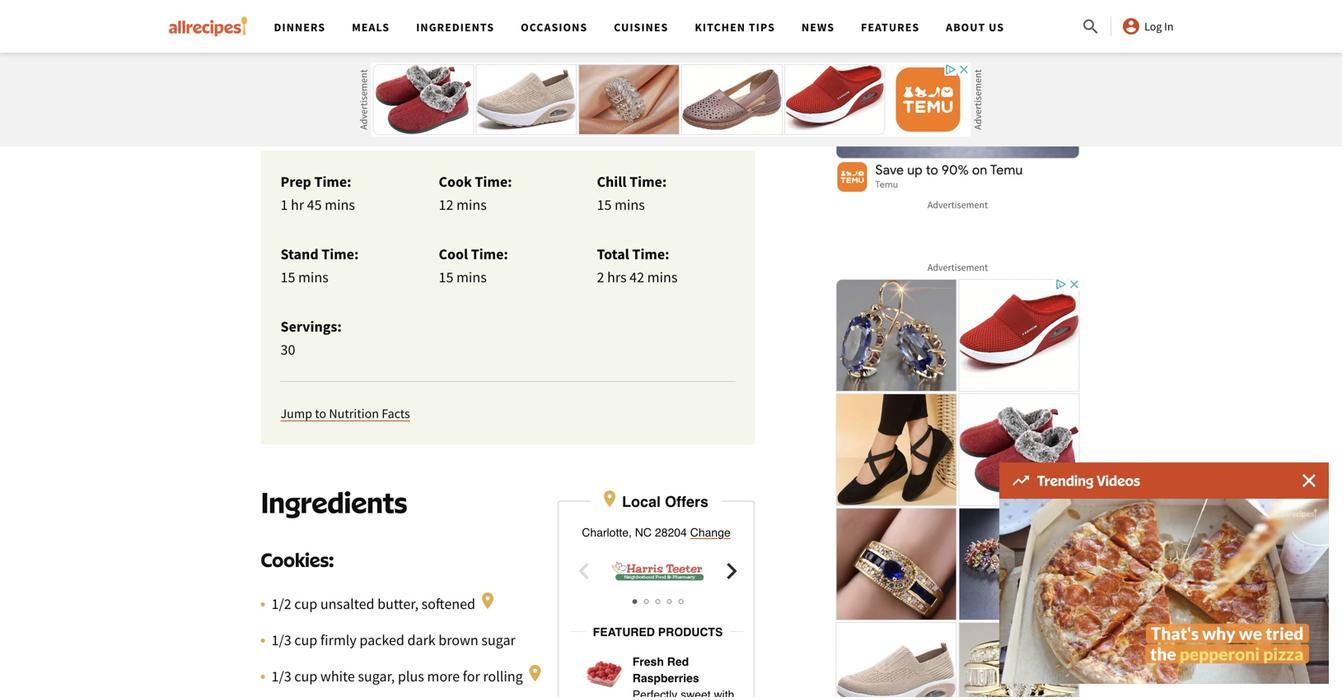 Task type: vqa. For each thing, say whether or not it's contained in the screenshot.


Task type: describe. For each thing, give the bounding box(es) containing it.
change
[[690, 527, 731, 540]]

45
[[307, 196, 322, 214]]

mins for stand time: 15 mins
[[298, 268, 329, 287]]

kitchen tips
[[695, 20, 775, 35]]

time: for prep time:
[[314, 173, 352, 191]]

servings: 30
[[281, 318, 342, 359]]

nutrition
[[329, 406, 379, 423]]

us
[[989, 20, 1005, 35]]

1 vertical spatial ingredients
[[261, 485, 407, 521]]

mins for cool time: 15 mins
[[457, 268, 487, 287]]

features link
[[861, 20, 920, 35]]

cookies:
[[261, 549, 334, 572]]

to
[[315, 406, 326, 423]]

mins for cook time: 12 mins
[[457, 196, 487, 214]]

15 for cool time: 15 mins
[[439, 268, 454, 287]]

mins for chill time: 15 mins
[[615, 196, 645, 214]]

about us
[[946, 20, 1005, 35]]

trending
[[1037, 472, 1094, 490]]

chill
[[597, 173, 627, 191]]

1/3 for 1/3 cup firmly packed dark brown sugar
[[272, 632, 291, 650]]

search image
[[1081, 17, 1101, 37]]

log in link
[[1122, 16, 1174, 36]]

1/3 cup firmly packed dark brown sugar
[[272, 632, 516, 650]]

total time: 2 hrs 42 mins
[[597, 245, 678, 287]]

unsalted
[[320, 596, 375, 614]]

time: for cook time:
[[475, 173, 512, 191]]

hrs
[[607, 268, 627, 287]]

occasions link
[[521, 20, 588, 35]]

kitchen
[[695, 20, 746, 35]]

jump to nutrition facts
[[281, 406, 410, 423]]

packed
[[360, 632, 404, 650]]

news
[[802, 20, 835, 35]]

time: for chill time:
[[630, 173, 667, 191]]

time: for stand time:
[[322, 245, 359, 264]]

1
[[281, 196, 288, 214]]

dark
[[407, 632, 436, 650]]

firmly
[[320, 632, 357, 650]]

2
[[597, 268, 604, 287]]

softened
[[422, 596, 476, 614]]

charlotte,
[[582, 527, 632, 540]]

products
[[658, 626, 723, 640]]

cup for firmly
[[294, 632, 317, 650]]

fresh red raspberries
[[633, 656, 699, 686]]

for
[[463, 668, 480, 687]]

prep time: 1 hr 45 mins
[[281, 173, 355, 214]]

1/2
[[272, 596, 291, 614]]

rolling
[[483, 668, 523, 687]]

time: for total time:
[[632, 245, 670, 264]]

ingredients inside navigation
[[416, 20, 495, 35]]

cup for white
[[294, 668, 317, 687]]

servings:
[[281, 318, 342, 336]]

cool
[[439, 245, 468, 264]]

trending videos
[[1037, 472, 1140, 490]]

plus
[[398, 668, 424, 687]]

meals
[[352, 20, 390, 35]]

featured products
[[590, 626, 726, 640]]

ingredients link
[[416, 20, 495, 35]]

cuisines link
[[614, 20, 669, 35]]

videos
[[1097, 472, 1140, 490]]

mins inside prep time: 1 hr 45 mins
[[325, 196, 355, 214]]

15 for stand time: 15 mins
[[281, 268, 295, 287]]

navigation containing dinners
[[261, 0, 1081, 53]]

in
[[1165, 19, 1174, 34]]

15 for chill time: 15 mins
[[597, 196, 612, 214]]



Task type: locate. For each thing, give the bounding box(es) containing it.
advertisement region
[[834, 0, 1082, 195], [371, 63, 971, 137], [834, 278, 1082, 698]]

mins right 45
[[325, 196, 355, 214]]

mins inside chill time: 15 mins
[[615, 196, 645, 214]]

2 horizontal spatial 15
[[597, 196, 612, 214]]

cup right 1/2
[[294, 596, 317, 614]]

charlotte, nc 28204 change
[[582, 527, 731, 540]]

offers
[[665, 494, 709, 511]]

0 horizontal spatial 15
[[281, 268, 295, 287]]

time: up 45
[[314, 173, 352, 191]]

42
[[630, 268, 644, 287]]

12
[[439, 196, 454, 214]]

0 horizontal spatial ingredients
[[261, 485, 407, 521]]

occasions
[[521, 20, 588, 35]]

cook
[[439, 173, 472, 191]]

ginger molasses cookie bears with spiced white chocolate noses and black candy melt eyes image
[[261, 0, 755, 52]]

1/3 left the white
[[272, 668, 291, 687]]

mins inside stand time: 15 mins
[[298, 268, 329, 287]]

2 vertical spatial cup
[[294, 668, 317, 687]]

local
[[622, 494, 661, 511]]

brown
[[439, 632, 479, 650]]

time: up 42
[[632, 245, 670, 264]]

time: inside chill time: 15 mins
[[630, 173, 667, 191]]

mins down stand
[[298, 268, 329, 287]]

nc
[[635, 527, 652, 540]]

2 1/3 from the top
[[272, 668, 291, 687]]

about
[[946, 20, 986, 35]]

cuisines
[[614, 20, 669, 35]]

1 horizontal spatial ingredients
[[416, 20, 495, 35]]

white
[[320, 668, 355, 687]]

cup
[[294, 596, 317, 614], [294, 632, 317, 650], [294, 668, 317, 687]]

time: right cook
[[475, 173, 512, 191]]

tips
[[749, 20, 775, 35]]

mins right 42
[[647, 268, 678, 287]]

0 vertical spatial ingredients
[[416, 20, 495, 35]]

1 1/3 from the top
[[272, 632, 291, 650]]

3 cup from the top
[[294, 668, 317, 687]]

total
[[597, 245, 629, 264]]

15 inside chill time: 15 mins
[[597, 196, 612, 214]]

cool time: 15 mins
[[439, 245, 508, 287]]

chill time: 15 mins
[[597, 173, 667, 214]]

mins down chill at the left top of the page
[[615, 196, 645, 214]]

2 cup from the top
[[294, 632, 317, 650]]

mins inside total time: 2 hrs 42 mins
[[647, 268, 678, 287]]

about us link
[[946, 20, 1005, 35]]

featured
[[593, 626, 655, 640]]

jump
[[281, 406, 312, 423]]

1 horizontal spatial 15
[[439, 268, 454, 287]]

facts
[[382, 406, 410, 423]]

15 inside 'cool time: 15 mins'
[[439, 268, 454, 287]]

cup left firmly on the bottom left of page
[[294, 632, 317, 650]]

time: inside stand time: 15 mins
[[322, 245, 359, 264]]

1 cup from the top
[[294, 596, 317, 614]]

time: right chill at the left top of the page
[[630, 173, 667, 191]]

time: right cool
[[471, 245, 508, 264]]

time: inside total time: 2 hrs 42 mins
[[632, 245, 670, 264]]

dinners link
[[274, 20, 326, 35]]

meals link
[[352, 20, 390, 35]]

change button
[[690, 525, 731, 542]]

cup for unsalted
[[294, 596, 317, 614]]

1/3
[[272, 632, 291, 650], [272, 668, 291, 687]]

kitchen tips link
[[695, 20, 775, 35]]

0 vertical spatial cup
[[294, 596, 317, 614]]

red
[[667, 656, 689, 669]]

navigation
[[261, 0, 1081, 53]]

offer for fresh red raspberries image
[[581, 654, 625, 696]]

sugar,
[[358, 668, 395, 687]]

time: inside 'cool time: 15 mins'
[[471, 245, 508, 264]]

stand time: 15 mins
[[281, 245, 359, 287]]

trending image
[[1013, 476, 1029, 486]]

15 inside stand time: 15 mins
[[281, 268, 295, 287]]

video player application
[[1000, 499, 1329, 685]]

mins
[[325, 196, 355, 214], [457, 196, 487, 214], [615, 196, 645, 214], [298, 268, 329, 287], [457, 268, 487, 287], [647, 268, 678, 287]]

local offers
[[622, 494, 709, 511]]

harris teeter logo image
[[600, 556, 716, 589]]

1 vertical spatial cup
[[294, 632, 317, 650]]

prep
[[281, 173, 311, 191]]

news link
[[802, 20, 835, 35]]

ingredients
[[416, 20, 495, 35], [261, 485, 407, 521]]

time: for cool time:
[[471, 245, 508, 264]]

dinners
[[274, 20, 326, 35]]

mins inside 'cool time: 15 mins'
[[457, 268, 487, 287]]

1 vertical spatial 1/3
[[272, 668, 291, 687]]

1/2 cup unsalted butter, softened
[[272, 596, 476, 614]]

account image
[[1122, 16, 1141, 36]]

time: inside prep time: 1 hr 45 mins
[[314, 173, 352, 191]]

hr
[[291, 196, 304, 214]]

home image
[[169, 16, 248, 36]]

15
[[597, 196, 612, 214], [281, 268, 295, 287], [439, 268, 454, 287]]

raspberries
[[633, 673, 699, 686]]

1/3 cup white sugar, plus more for rolling
[[272, 668, 523, 687]]

log
[[1145, 19, 1162, 34]]

time:
[[314, 173, 352, 191], [475, 173, 512, 191], [630, 173, 667, 191], [322, 245, 359, 264], [471, 245, 508, 264], [632, 245, 670, 264]]

0 vertical spatial 1/3
[[272, 632, 291, 650]]

mins inside cook time: 12 mins
[[457, 196, 487, 214]]

mins right 12
[[457, 196, 487, 214]]

15 down chill at the left top of the page
[[597, 196, 612, 214]]

time: inside cook time: 12 mins
[[475, 173, 512, 191]]

fresh
[[633, 656, 664, 669]]

cup left the white
[[294, 668, 317, 687]]

features
[[861, 20, 920, 35]]

more
[[427, 668, 460, 687]]

15 down stand
[[281, 268, 295, 287]]

time: right stand
[[322, 245, 359, 264]]

cook time: 12 mins
[[439, 173, 512, 214]]

sugar
[[482, 632, 516, 650]]

30
[[281, 341, 295, 359]]

mins down cool
[[457, 268, 487, 287]]

log in
[[1145, 19, 1174, 34]]

1/3 down 1/2
[[272, 632, 291, 650]]

butter,
[[377, 596, 419, 614]]

28204
[[655, 527, 687, 540]]

1/3 for 1/3 cup white sugar, plus more for rolling
[[272, 668, 291, 687]]

15 down cool
[[439, 268, 454, 287]]

stand
[[281, 245, 319, 264]]

close image
[[1303, 475, 1316, 488]]



